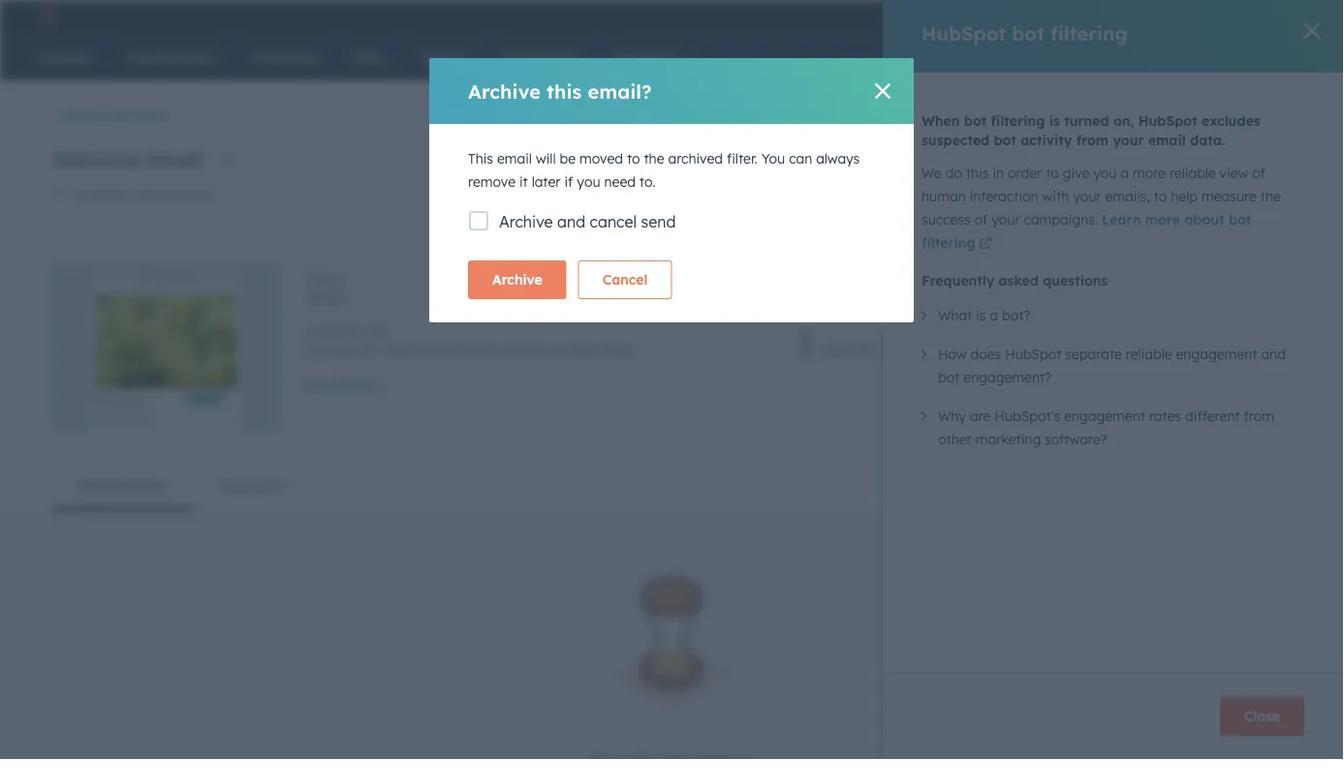 Task type: vqa. For each thing, say whether or not it's contained in the screenshot.
ACTIONS
yes



Task type: locate. For each thing, give the bounding box(es) containing it.
1 horizontal spatial you
[[1093, 165, 1117, 182]]

email up it
[[497, 150, 532, 167]]

to left the all
[[98, 108, 110, 123]]

archive up 04:00
[[492, 271, 542, 288]]

more down the help
[[1145, 211, 1180, 228]]

link opens in a new window image
[[979, 233, 993, 256], [979, 238, 993, 252]]

marketplaces button
[[1078, 0, 1118, 31]]

1 vertical spatial hubspot
[[1139, 112, 1198, 129]]

1 horizontal spatial close image
[[1305, 23, 1320, 39]]

2 horizontal spatial of
[[1252, 165, 1265, 182]]

be
[[560, 150, 576, 167]]

scheduled left |
[[72, 188, 129, 202]]

more right a
[[1133, 165, 1166, 182]]

we do this in order to give you a more reliable view of human interaction with your emails, to help measure the success of your campaigns.
[[922, 165, 1281, 228]]

close image for archive this email?
[[875, 83, 891, 99]]

2 link opens in a new window image from the top
[[979, 238, 993, 252]]

0 vertical spatial archive
[[468, 79, 541, 103]]

do
[[946, 165, 962, 182]]

email inside this email will be moved to the archived filter. you can always remove it later if you need to.
[[497, 150, 532, 167]]

1 horizontal spatial the
[[1261, 188, 1281, 205]]

this email will be moved to the archived filter. you can always remove it later if you need to.
[[468, 150, 860, 190]]

learn more about bot filtering link
[[922, 211, 1252, 256]]

1 down recipients
[[883, 328, 895, 363]]

cancel
[[590, 212, 637, 232]]

it
[[519, 173, 528, 190]]

to up need
[[627, 150, 640, 167]]

this left in
[[966, 165, 989, 182]]

your inside when bot filtering is turned on, hubspot excludes suspected bot activity from your email data.
[[1113, 132, 1144, 149]]

archive
[[468, 79, 541, 103], [499, 212, 553, 232], [492, 271, 542, 288]]

the right measure
[[1261, 188, 1281, 205]]

banner
[[47, 135, 1292, 187]]

ddddd
[[304, 290, 346, 307]]

your down give
[[1073, 188, 1102, 205]]

0 vertical spatial close image
[[1305, 23, 1320, 39]]

0 horizontal spatial this
[[547, 79, 582, 103]]

0 vertical spatial more
[[1133, 165, 1166, 182]]

campaigns.
[[1024, 211, 1098, 228]]

2 horizontal spatial your
[[1113, 132, 1144, 149]]

you right if
[[577, 173, 600, 190]]

the inside this email will be moved to the archived filter. you can always remove it later if you need to.
[[644, 150, 664, 167]]

reliable
[[1170, 165, 1216, 182]]

archive down it
[[499, 212, 553, 232]]

funky
[[1258, 7, 1291, 23]]

0 vertical spatial of
[[1252, 165, 1265, 182]]

see
[[304, 377, 329, 394]]

send
[[641, 212, 676, 232]]

1 vertical spatial archive
[[499, 212, 553, 232]]

1 horizontal spatial hubspot
[[1139, 112, 1198, 129]]

frequently asked questions
[[922, 272, 1108, 289]]

archive this email?
[[468, 79, 652, 103]]

more
[[1133, 165, 1166, 182], [1145, 211, 1180, 228]]

scheduled up october
[[304, 323, 361, 338]]

0 horizontal spatial close image
[[875, 83, 891, 99]]

the
[[644, 150, 664, 167], [1261, 188, 1281, 205]]

emails
[[132, 108, 170, 123]]

suspected
[[922, 132, 990, 149]]

date
[[364, 323, 390, 338]]

to inside this email will be moved to the archived filter. you can always remove it later if you need to.
[[627, 150, 640, 167]]

view
[[1220, 165, 1249, 182]]

0 horizontal spatial scheduled
[[72, 188, 129, 202]]

archive up the this
[[468, 79, 541, 103]]

navigation
[[51, 463, 313, 511]]

email inside when bot filtering is turned on, hubspot excludes suspected bot activity from your email data.
[[1148, 132, 1186, 149]]

to
[[98, 108, 110, 123], [627, 150, 640, 167], [1046, 165, 1059, 182], [1154, 188, 1167, 205]]

of right out
[[856, 338, 873, 360]]

0 vertical spatial your
[[1113, 132, 1144, 149]]

will
[[536, 150, 556, 167]]

your down 'interaction'
[[992, 211, 1020, 228]]

0 vertical spatial this
[[547, 79, 582, 103]]

october
[[304, 342, 356, 359]]

recipients button
[[192, 463, 313, 510]]

you
[[761, 150, 785, 167]]

a
[[1121, 165, 1129, 182]]

0 vertical spatial the
[[644, 150, 664, 167]]

0 vertical spatial filtering
[[1051, 21, 1128, 45]]

1 horizontal spatial of
[[975, 211, 988, 228]]

the up the to.
[[644, 150, 664, 167]]

of down 'interaction'
[[975, 211, 988, 228]]

calling icon image
[[1048, 10, 1065, 27]]

1 vertical spatial your
[[1073, 188, 1102, 205]]

edit
[[1180, 152, 1206, 168]]

1 vertical spatial the
[[1261, 188, 1281, 205]]

1 horizontal spatial scheduled
[[304, 323, 361, 338]]

1 link opens in a new window image from the top
[[979, 233, 993, 256]]

your down 'on,'
[[1113, 132, 1144, 149]]

edit email button
[[1156, 141, 1292, 180]]

bot up in
[[994, 132, 1017, 149]]

excludes
[[1202, 112, 1261, 129]]

2 vertical spatial archive
[[492, 271, 542, 288]]

menu containing funky
[[936, 0, 1320, 38]]

all
[[114, 108, 128, 123]]

this
[[547, 79, 582, 103], [966, 165, 989, 182]]

estimated
[[798, 303, 854, 318]]

you left a
[[1093, 165, 1117, 182]]

bot up suspected
[[964, 112, 987, 129]]

learn more about bot filtering
[[922, 211, 1252, 252]]

1 horizontal spatial 1
[[883, 328, 895, 363]]

hubspot up when
[[922, 21, 1006, 45]]

bot down measure
[[1229, 211, 1252, 228]]

subject
[[304, 271, 345, 286]]

moved
[[580, 150, 623, 167]]

funky
[[562, 342, 600, 359]]

1 horizontal spatial this
[[966, 165, 989, 182]]

1 menu item from the left
[[1118, 0, 1151, 31]]

filtering inside when bot filtering is turned on, hubspot excludes suspected bot activity from your email data.
[[991, 112, 1045, 129]]

0 horizontal spatial you
[[577, 173, 600, 190]]

filtering inside learn more about bot filtering
[[922, 235, 976, 252]]

0 vertical spatial scheduled
[[72, 188, 129, 202]]

questions
[[1043, 272, 1108, 289]]

1 vertical spatial more
[[1145, 211, 1180, 228]]

more inside learn more about bot filtering
[[1145, 211, 1180, 228]]

email
[[1148, 132, 1186, 149], [497, 150, 532, 167], [1210, 152, 1247, 168], [183, 188, 213, 202]]

archive for archive and cancel send
[[499, 212, 553, 232]]

0 horizontal spatial filtering
[[922, 235, 976, 252]]

0 vertical spatial hubspot
[[922, 21, 1006, 45]]

menu item left notifications icon
[[1151, 0, 1192, 31]]

email up edit
[[1148, 132, 1186, 149]]

close image for hubspot bot filtering
[[1305, 23, 1320, 39]]

email right regular
[[183, 188, 213, 202]]

give
[[1063, 165, 1090, 182]]

1 horizontal spatial filtering
[[991, 112, 1045, 129]]

scheduled
[[72, 188, 129, 202], [304, 323, 361, 338]]

menu item right marketplaces image
[[1118, 0, 1151, 31]]

menu
[[936, 0, 1320, 38]]

back
[[66, 108, 95, 123]]

1 vertical spatial close image
[[875, 83, 891, 99]]

1 vertical spatial this
[[966, 165, 989, 182]]

you inside we do this in order to give you a more reliable view of human interaction with your emails, to help measure the success of your campaigns.
[[1093, 165, 1117, 182]]

0 horizontal spatial your
[[992, 211, 1020, 228]]

2 vertical spatial your
[[992, 211, 1020, 228]]

1 vertical spatial filtering
[[991, 112, 1045, 129]]

hubspot
[[922, 21, 1006, 45], [1139, 112, 1198, 129]]

2 horizontal spatial filtering
[[1051, 21, 1128, 45]]

scheduled inside scheduled date october 20, 2023 1:46 pm utc-04:00 by funky town
[[304, 323, 361, 338]]

hubspot right 'on,'
[[1139, 112, 1198, 129]]

1 vertical spatial of
[[975, 211, 988, 228]]

utc-
[[470, 342, 502, 359]]

2 vertical spatial filtering
[[922, 235, 976, 252]]

Search HubSpot search field
[[1071, 41, 1308, 74]]

1
[[798, 321, 814, 365], [883, 328, 895, 363]]

close image inside 'archive this email?' dialog
[[875, 83, 891, 99]]

0 horizontal spatial of
[[856, 338, 873, 360]]

this left 'email?'
[[547, 79, 582, 103]]

hubspot bot filtering
[[922, 21, 1128, 45]]

close image
[[1305, 23, 1320, 39], [875, 83, 891, 99]]

1 left out
[[798, 321, 814, 365]]

archive for archive this email?
[[468, 79, 541, 103]]

to left the help
[[1154, 188, 1167, 205]]

asked
[[999, 272, 1039, 289]]

see details
[[304, 377, 379, 394]]

simple
[[798, 271, 835, 286]]

scheduled for october
[[304, 323, 361, 338]]

of
[[1252, 165, 1265, 182], [975, 211, 988, 228], [856, 338, 873, 360]]

(0)
[[896, 271, 912, 286]]

filtering
[[1051, 21, 1128, 45], [991, 112, 1045, 129], [922, 235, 976, 252]]

0 horizontal spatial the
[[644, 150, 664, 167]]

can
[[789, 150, 812, 167]]

0 horizontal spatial hubspot
[[922, 21, 1006, 45]]

menu item
[[1118, 0, 1151, 31], [1151, 0, 1192, 31]]

email down data.
[[1210, 152, 1247, 168]]

1 vertical spatial scheduled
[[304, 323, 361, 338]]

bot inside learn more about bot filtering
[[1229, 211, 1252, 228]]

of right view
[[1252, 165, 1265, 182]]

navigation containing performance
[[51, 463, 313, 511]]



Task type: describe. For each thing, give the bounding box(es) containing it.
filter.
[[727, 150, 758, 167]]

to.
[[640, 173, 656, 190]]

turned
[[1064, 112, 1109, 129]]

when bot filtering is turned on, hubspot excludes suspected bot activity from your email data.
[[922, 112, 1261, 149]]

filtering for hubspot
[[1051, 21, 1128, 45]]

close button
[[1220, 698, 1305, 737]]

banner containing actions
[[47, 135, 1292, 187]]

recipients
[[219, 478, 285, 495]]

actions
[[950, 152, 1000, 168]]

in
[[993, 165, 1004, 182]]

to up with
[[1046, 165, 1059, 182]]

archive and cancel send
[[499, 212, 676, 232]]

edit email
[[1180, 152, 1247, 168]]

and
[[557, 212, 585, 232]]

pm
[[447, 342, 467, 359]]

data.
[[1190, 132, 1225, 149]]

funky button
[[1225, 0, 1320, 31]]

we
[[922, 165, 942, 182]]

simple workflows (0) button
[[798, 270, 1193, 287]]

2023
[[383, 342, 413, 359]]

activity
[[1021, 132, 1072, 149]]

2 menu item from the left
[[1151, 0, 1192, 31]]

this inside dialog
[[547, 79, 582, 103]]

email inside button
[[1210, 152, 1247, 168]]

archived
[[668, 150, 723, 167]]

search image
[[1299, 48, 1316, 66]]

1:46
[[417, 342, 443, 359]]

back to all emails link
[[51, 108, 170, 123]]

later
[[532, 173, 561, 190]]

by
[[542, 342, 558, 359]]

0 horizontal spatial 1
[[798, 321, 814, 365]]

if
[[565, 173, 573, 190]]

town
[[604, 342, 636, 359]]

filtering for when
[[991, 112, 1045, 129]]

1 horizontal spatial your
[[1073, 188, 1102, 205]]

interaction
[[970, 188, 1039, 205]]

close
[[1244, 708, 1280, 725]]

frequently
[[922, 272, 995, 289]]

hubspot link
[[23, 4, 73, 27]]

|
[[132, 188, 135, 202]]

cancel button
[[578, 261, 672, 299]]

success
[[922, 211, 971, 228]]

is
[[1049, 112, 1060, 129]]

you inside this email will be moved to the archived filter. you can always remove it later if you need to.
[[577, 173, 600, 190]]

performance button
[[51, 463, 192, 510]]

hubspot image
[[35, 4, 58, 27]]

estimated recipients
[[798, 303, 914, 318]]

notifications image
[[1200, 9, 1217, 26]]

cancel
[[603, 271, 648, 288]]

bot left calling icon
[[1012, 21, 1045, 45]]

scheduled for regular
[[72, 188, 129, 202]]

this inside we do this in order to give you a more reliable view of human interaction with your emails, to help measure the success of your campaigns.
[[966, 165, 989, 182]]

from
[[1076, 132, 1109, 149]]

email?
[[588, 79, 652, 103]]

emails,
[[1105, 188, 1150, 205]]

out of
[[824, 338, 873, 360]]

archive inside archive button
[[492, 271, 542, 288]]

upgrade
[[969, 9, 1023, 25]]

learn
[[1102, 211, 1141, 228]]

performance
[[79, 478, 165, 495]]

workflows
[[838, 271, 893, 286]]

about
[[1185, 211, 1225, 228]]

archive button
[[468, 261, 567, 299]]

remove
[[468, 173, 516, 190]]

export button
[[1043, 141, 1148, 180]]

actions button
[[926, 141, 1035, 180]]

2 vertical spatial of
[[856, 338, 873, 360]]

order
[[1008, 165, 1042, 182]]

more inside we do this in order to give you a more reliable view of human interaction with your emails, to help measure the success of your campaigns.
[[1133, 165, 1166, 182]]

human
[[922, 188, 966, 205]]

always
[[816, 150, 860, 167]]

scheduled | regular email
[[72, 188, 213, 202]]

with
[[1042, 188, 1069, 205]]

help
[[1171, 188, 1198, 205]]

scheduled date october 20, 2023 1:46 pm utc-04:00 by funky town
[[304, 323, 636, 359]]

Email Name field
[[51, 146, 208, 172]]

see details button
[[304, 374, 379, 398]]

this
[[468, 150, 493, 167]]

hubspot inside when bot filtering is turned on, hubspot excludes suspected bot activity from your email data.
[[1139, 112, 1198, 129]]

notifications button
[[1192, 0, 1225, 31]]

20,
[[360, 342, 379, 359]]

details
[[333, 377, 379, 394]]

the inside we do this in order to give you a more reliable view of human interaction with your emails, to help measure the success of your campaigns.
[[1261, 188, 1281, 205]]

calling icon button
[[1040, 2, 1073, 31]]

back to all emails
[[66, 108, 170, 123]]

need
[[604, 173, 636, 190]]

export
[[1067, 152, 1112, 168]]

04:00
[[502, 342, 539, 359]]

when
[[922, 112, 960, 129]]

search button
[[1289, 41, 1326, 74]]

marketplaces image
[[1089, 9, 1107, 26]]

simple workflows (0)
[[798, 271, 912, 286]]

archive this email? dialog
[[429, 58, 914, 323]]

out
[[824, 338, 851, 360]]

measure
[[1202, 188, 1257, 205]]

upgrade image
[[948, 9, 965, 26]]



